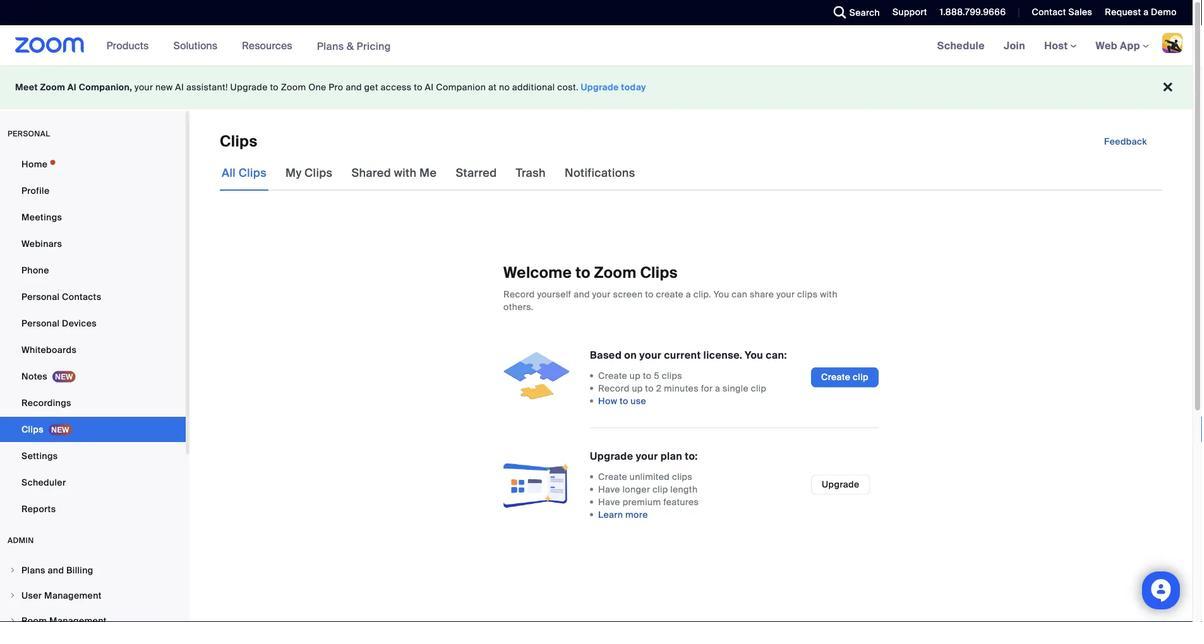 Task type: locate. For each thing, give the bounding box(es) containing it.
0 vertical spatial you
[[714, 288, 729, 300]]

0 vertical spatial up
[[630, 370, 641, 382]]

1 vertical spatial with
[[820, 288, 838, 300]]

zoom up screen
[[594, 263, 637, 283]]

and left get
[[346, 81, 362, 93]]

create clip button
[[811, 367, 879, 388]]

me
[[420, 166, 437, 180]]

recordings link
[[0, 390, 186, 416]]

a left clip.
[[686, 288, 691, 300]]

upgrade
[[230, 81, 268, 93], [581, 81, 619, 93], [590, 449, 633, 463], [822, 479, 859, 491]]

whiteboards
[[21, 344, 77, 356]]

0 vertical spatial plans
[[317, 39, 344, 53]]

0 horizontal spatial with
[[394, 166, 417, 180]]

user management menu item
[[0, 584, 186, 608]]

personal
[[21, 291, 60, 303], [21, 317, 60, 329]]

have
[[598, 484, 620, 495], [598, 496, 620, 508]]

based on your current license. you can:
[[590, 348, 787, 362]]

0 vertical spatial right image
[[9, 567, 16, 574]]

admin menu menu
[[0, 558, 186, 622]]

personal for personal contacts
[[21, 291, 60, 303]]

2 horizontal spatial a
[[1144, 6, 1149, 18]]

1 vertical spatial plans
[[21, 564, 45, 576]]

share
[[750, 288, 774, 300]]

2 vertical spatial a
[[715, 383, 720, 394]]

your right share
[[776, 288, 795, 300]]

web app button
[[1096, 39, 1149, 52]]

1 horizontal spatial zoom
[[281, 81, 306, 93]]

create
[[656, 288, 684, 300]]

and inside meet zoom ai companion, 'footer'
[[346, 81, 362, 93]]

and left billing
[[48, 564, 64, 576]]

and right yourself
[[574, 288, 590, 300]]

cost.
[[557, 81, 579, 93]]

personal menu menu
[[0, 152, 186, 523]]

0 vertical spatial personal
[[21, 291, 60, 303]]

how to use button
[[598, 395, 646, 407]]

0 vertical spatial and
[[346, 81, 362, 93]]

1 vertical spatial personal
[[21, 317, 60, 329]]

schedule link
[[928, 25, 994, 66]]

clips right 'my'
[[305, 166, 333, 180]]

contact sales
[[1032, 6, 1093, 18]]

to:
[[685, 449, 698, 463]]

plans and billing
[[21, 564, 93, 576]]

resources
[[242, 39, 292, 52]]

2 horizontal spatial zoom
[[594, 263, 637, 283]]

right image for plans
[[9, 567, 16, 574]]

0 vertical spatial with
[[394, 166, 417, 180]]

access
[[381, 81, 412, 93]]

you
[[714, 288, 729, 300], [745, 348, 763, 362]]

shared with me
[[352, 166, 437, 180]]

phone link
[[0, 258, 186, 283]]

right image
[[9, 567, 16, 574], [9, 592, 16, 600], [9, 617, 16, 622]]

5
[[654, 370, 660, 382]]

1 right image from the top
[[9, 567, 16, 574]]

2 personal from the top
[[21, 317, 60, 329]]

2 vertical spatial right image
[[9, 617, 16, 622]]

up down on
[[630, 370, 641, 382]]

1 vertical spatial clips
[[662, 370, 682, 382]]

to left create
[[645, 288, 654, 300]]

home link
[[0, 152, 186, 177]]

personal devices link
[[0, 311, 186, 336]]

with
[[394, 166, 417, 180], [820, 288, 838, 300]]

record up others.
[[504, 288, 535, 300]]

menu item
[[0, 609, 186, 622]]

right image inside 'plans and billing' menu item
[[9, 567, 16, 574]]

your left new
[[135, 81, 153, 93]]

1 have from the top
[[598, 484, 620, 495]]

create
[[598, 370, 627, 382], [821, 371, 851, 383], [598, 471, 627, 483]]

3 ai from the left
[[425, 81, 434, 93]]

meetings navigation
[[928, 25, 1193, 67]]

0 horizontal spatial record
[[504, 288, 535, 300]]

your right on
[[639, 348, 662, 362]]

1 vertical spatial right image
[[9, 592, 16, 600]]

1 horizontal spatial a
[[715, 383, 720, 394]]

record up "how"
[[598, 383, 630, 394]]

up for create
[[630, 370, 641, 382]]

right image inside "user management" menu item
[[9, 592, 16, 600]]

clips inside tab
[[239, 166, 267, 180]]

1.888.799.9666 button
[[930, 0, 1009, 25], [940, 6, 1006, 18]]

contact
[[1032, 6, 1066, 18]]

contact sales link
[[1022, 0, 1096, 25], [1032, 6, 1093, 18]]

host button
[[1044, 39, 1077, 52]]

have for have premium features
[[598, 496, 620, 508]]

1 horizontal spatial record
[[598, 383, 630, 394]]

can:
[[766, 348, 787, 362]]

clips inside welcome to zoom clips record yourself and your screen to create a clip. you can share your clips with others.
[[797, 288, 818, 300]]

upgrade inside upgrade button
[[822, 479, 859, 491]]

billing
[[66, 564, 93, 576]]

record
[[504, 288, 535, 300], [598, 383, 630, 394]]

on
[[624, 348, 637, 362]]

plans up user
[[21, 564, 45, 576]]

1 vertical spatial a
[[686, 288, 691, 300]]

clips right share
[[797, 288, 818, 300]]

personal down phone
[[21, 291, 60, 303]]

use
[[631, 395, 646, 407]]

ai left companion
[[425, 81, 434, 93]]

ai left companion,
[[67, 81, 76, 93]]

license.
[[704, 348, 742, 362]]

1 horizontal spatial ai
[[175, 81, 184, 93]]

tabs of clips tab list
[[220, 155, 637, 191]]

2 horizontal spatial ai
[[425, 81, 434, 93]]

1 horizontal spatial plans
[[317, 39, 344, 53]]

reports link
[[0, 497, 186, 522]]

trash tab
[[514, 155, 548, 191]]

0 horizontal spatial zoom
[[40, 81, 65, 93]]

0 horizontal spatial ai
[[67, 81, 76, 93]]

2 have from the top
[[598, 496, 620, 508]]

you left "can:"
[[745, 348, 763, 362]]

clips right "5"
[[662, 370, 682, 382]]

assistant!
[[186, 81, 228, 93]]

premium
[[623, 496, 661, 508]]

more
[[625, 509, 648, 521]]

clip
[[853, 371, 869, 383], [751, 383, 766, 394], [653, 484, 668, 495]]

personal devices
[[21, 317, 97, 329]]

1 horizontal spatial and
[[346, 81, 362, 93]]

to down resources dropdown button
[[270, 81, 279, 93]]

clips
[[220, 132, 257, 151], [239, 166, 267, 180], [305, 166, 333, 180], [640, 263, 678, 283], [21, 424, 44, 435]]

2 horizontal spatial and
[[574, 288, 590, 300]]

1 vertical spatial you
[[745, 348, 763, 362]]

clips
[[797, 288, 818, 300], [662, 370, 682, 382], [672, 471, 693, 483]]

welcome
[[504, 263, 572, 283]]

zoom right meet
[[40, 81, 65, 93]]

1 horizontal spatial with
[[820, 288, 838, 300]]

starred tab
[[454, 155, 499, 191]]

personal for personal devices
[[21, 317, 60, 329]]

a left demo
[[1144, 6, 1149, 18]]

request
[[1105, 6, 1141, 18]]

clips inside tab
[[305, 166, 333, 180]]

0 horizontal spatial a
[[686, 288, 691, 300]]

upgrade today link
[[581, 81, 646, 93]]

plans & pricing link
[[317, 39, 391, 53], [317, 39, 391, 53]]

0 horizontal spatial plans
[[21, 564, 45, 576]]

longer
[[623, 484, 650, 495]]

0 horizontal spatial and
[[48, 564, 64, 576]]

record inside welcome to zoom clips record yourself and your screen to create a clip. you can share your clips with others.
[[504, 288, 535, 300]]

clips inside welcome to zoom clips record yourself and your screen to create a clip. you can share your clips with others.
[[640, 263, 678, 283]]

with inside tab
[[394, 166, 417, 180]]

0 horizontal spatial you
[[714, 288, 729, 300]]

1 ai from the left
[[67, 81, 76, 93]]

record up to 2 minutes for a single clip
[[598, 383, 766, 394]]

profile picture image
[[1162, 33, 1183, 53]]

learn more button
[[598, 509, 648, 521]]

clips link
[[0, 417, 186, 442]]

2 horizontal spatial clip
[[853, 371, 869, 383]]

home
[[21, 158, 48, 170]]

zoom
[[40, 81, 65, 93], [281, 81, 306, 93], [594, 263, 637, 283]]

1 vertical spatial have
[[598, 496, 620, 508]]

banner
[[0, 25, 1193, 67]]

clips up create
[[640, 263, 678, 283]]

up
[[630, 370, 641, 382], [632, 383, 643, 394]]

up up use
[[632, 383, 643, 394]]

clips right the all
[[239, 166, 267, 180]]

devices
[[62, 317, 97, 329]]

meetings link
[[0, 205, 186, 230]]

solutions button
[[173, 25, 223, 66]]

2 vertical spatial and
[[48, 564, 64, 576]]

a
[[1144, 6, 1149, 18], [686, 288, 691, 300], [715, 383, 720, 394]]

host
[[1044, 39, 1071, 52]]

ai right new
[[175, 81, 184, 93]]

create inside button
[[821, 371, 851, 383]]

1 personal from the top
[[21, 291, 60, 303]]

at
[[488, 81, 497, 93]]

a right for
[[715, 383, 720, 394]]

1.888.799.9666 button up schedule link
[[940, 6, 1006, 18]]

personal contacts
[[21, 291, 101, 303]]

personal up the "whiteboards"
[[21, 317, 60, 329]]

profile link
[[0, 178, 186, 203]]

you left can
[[714, 288, 729, 300]]

learn
[[598, 509, 623, 521]]

2 right image from the top
[[9, 592, 16, 600]]

to left use
[[620, 395, 628, 407]]

clips up length
[[672, 471, 693, 483]]

0 vertical spatial clips
[[797, 288, 818, 300]]

0 vertical spatial have
[[598, 484, 620, 495]]

to
[[270, 81, 279, 93], [414, 81, 423, 93], [576, 263, 591, 283], [645, 288, 654, 300], [643, 370, 652, 382], [645, 383, 654, 394], [620, 395, 628, 407]]

0 vertical spatial a
[[1144, 6, 1149, 18]]

1 vertical spatial and
[[574, 288, 590, 300]]

shared
[[352, 166, 391, 180]]

trash
[[516, 166, 546, 180]]

zoom left one
[[281, 81, 306, 93]]

plans left &
[[317, 39, 344, 53]]

to inside 'button'
[[620, 395, 628, 407]]

plans inside product information 'navigation'
[[317, 39, 344, 53]]

your
[[135, 81, 153, 93], [592, 288, 611, 300], [776, 288, 795, 300], [639, 348, 662, 362], [636, 449, 658, 463]]

banner containing products
[[0, 25, 1193, 67]]

0 vertical spatial record
[[504, 288, 535, 300]]

1 vertical spatial up
[[632, 383, 643, 394]]

clips up settings
[[21, 424, 44, 435]]

plans inside menu item
[[21, 564, 45, 576]]

you inside welcome to zoom clips record yourself and your screen to create a clip. you can share your clips with others.
[[714, 288, 729, 300]]



Task type: describe. For each thing, give the bounding box(es) containing it.
1 horizontal spatial you
[[745, 348, 763, 362]]

settings
[[21, 450, 58, 462]]

meetings
[[21, 211, 62, 223]]

new
[[155, 81, 173, 93]]

based
[[590, 348, 622, 362]]

plans for plans and billing
[[21, 564, 45, 576]]

shared with me tab
[[350, 155, 439, 191]]

whiteboards link
[[0, 337, 186, 363]]

products button
[[107, 25, 154, 66]]

search
[[850, 7, 880, 18]]

unlimited
[[630, 471, 670, 483]]

solutions
[[173, 39, 217, 52]]

plans & pricing
[[317, 39, 391, 53]]

your left screen
[[592, 288, 611, 300]]

for
[[701, 383, 713, 394]]

meet
[[15, 81, 38, 93]]

today
[[621, 81, 646, 93]]

starred
[[456, 166, 497, 180]]

up for record
[[632, 383, 643, 394]]

recordings
[[21, 397, 71, 409]]

plans and billing menu item
[[0, 558, 186, 582]]

feedback button
[[1094, 131, 1157, 152]]

to left "5"
[[643, 370, 652, 382]]

plans for plans & pricing
[[317, 39, 344, 53]]

one
[[308, 81, 326, 93]]

pricing
[[357, 39, 391, 53]]

clip.
[[694, 288, 711, 300]]

my clips tab
[[284, 155, 334, 191]]

2 ai from the left
[[175, 81, 184, 93]]

demo
[[1151, 6, 1177, 18]]

2 vertical spatial clips
[[672, 471, 693, 483]]

upgrade your plan to:
[[590, 449, 698, 463]]

companion,
[[79, 81, 132, 93]]

1 horizontal spatial clip
[[751, 383, 766, 394]]

to right access
[[414, 81, 423, 93]]

schedule
[[937, 39, 985, 52]]

notes
[[21, 371, 47, 382]]

user management
[[21, 590, 102, 601]]

meet zoom ai companion, footer
[[0, 66, 1193, 109]]

notifications
[[565, 166, 635, 180]]

additional
[[512, 81, 555, 93]]

have for have longer clip length
[[598, 484, 620, 495]]

admin
[[8, 536, 34, 546]]

3 right image from the top
[[9, 617, 16, 622]]

right image for user
[[9, 592, 16, 600]]

my
[[286, 166, 302, 180]]

and inside welcome to zoom clips record yourself and your screen to create a clip. you can share your clips with others.
[[574, 288, 590, 300]]

create for upgrade your plan to:
[[598, 471, 627, 483]]

length
[[670, 484, 698, 495]]

scheduler link
[[0, 470, 186, 495]]

personal
[[8, 129, 50, 139]]

to left "2" at the right bottom of page
[[645, 383, 654, 394]]

clips inside personal menu menu
[[21, 424, 44, 435]]

minutes
[[664, 383, 699, 394]]

0 horizontal spatial clip
[[653, 484, 668, 495]]

1.888.799.9666 button up schedule
[[930, 0, 1009, 25]]

feedback
[[1104, 136, 1147, 147]]

resources button
[[242, 25, 298, 66]]

notes link
[[0, 364, 186, 389]]

yourself
[[537, 288, 571, 300]]

others.
[[504, 301, 534, 313]]

web
[[1096, 39, 1118, 52]]

upgrade button
[[811, 475, 870, 495]]

create for based on your current license. you can:
[[598, 370, 627, 382]]

zoom inside welcome to zoom clips record yourself and your screen to create a clip. you can share your clips with others.
[[594, 263, 637, 283]]

app
[[1120, 39, 1140, 52]]

a inside welcome to zoom clips record yourself and your screen to create a clip. you can share your clips with others.
[[686, 288, 691, 300]]

companion
[[436, 81, 486, 93]]

get
[[364, 81, 378, 93]]

personal contacts link
[[0, 284, 186, 310]]

to right welcome
[[576, 263, 591, 283]]

products
[[107, 39, 149, 52]]

and inside menu item
[[48, 564, 64, 576]]

how to use
[[598, 395, 646, 407]]

management
[[44, 590, 102, 601]]

all
[[222, 166, 236, 180]]

meet zoom ai companion, your new ai assistant! upgrade to zoom one pro and get access to ai companion at no additional cost. upgrade today
[[15, 81, 646, 93]]

with inside welcome to zoom clips record yourself and your screen to create a clip. you can share your clips with others.
[[820, 288, 838, 300]]

single
[[723, 383, 749, 394]]

clip inside button
[[853, 371, 869, 383]]

web app
[[1096, 39, 1140, 52]]

can
[[732, 288, 748, 300]]

reports
[[21, 503, 56, 515]]

my clips
[[286, 166, 333, 180]]

your up 'create unlimited clips'
[[636, 449, 658, 463]]

have premium features
[[598, 496, 699, 508]]

2
[[656, 383, 662, 394]]

&
[[347, 39, 354, 53]]

all clips
[[222, 166, 267, 180]]

welcome to zoom clips record yourself and your screen to create a clip. you can share your clips with others.
[[504, 263, 838, 313]]

1 vertical spatial record
[[598, 383, 630, 394]]

screen
[[613, 288, 643, 300]]

product information navigation
[[97, 25, 400, 67]]

clips up all clips tab on the top left of the page
[[220, 132, 257, 151]]

have longer clip length
[[598, 484, 698, 495]]

request a demo
[[1105, 6, 1177, 18]]

how
[[598, 395, 617, 407]]

create up to 5 clips
[[598, 370, 682, 382]]

features
[[663, 496, 699, 508]]

all clips tab
[[220, 155, 269, 191]]

zoom logo image
[[15, 37, 84, 53]]

contacts
[[62, 291, 101, 303]]

phone
[[21, 264, 49, 276]]

your inside meet zoom ai companion, 'footer'
[[135, 81, 153, 93]]

create unlimited clips
[[598, 471, 693, 483]]

user
[[21, 590, 42, 601]]

webinars
[[21, 238, 62, 250]]

join
[[1004, 39, 1025, 52]]

settings link
[[0, 443, 186, 469]]



Task type: vqa. For each thing, say whether or not it's contained in the screenshot.
application
no



